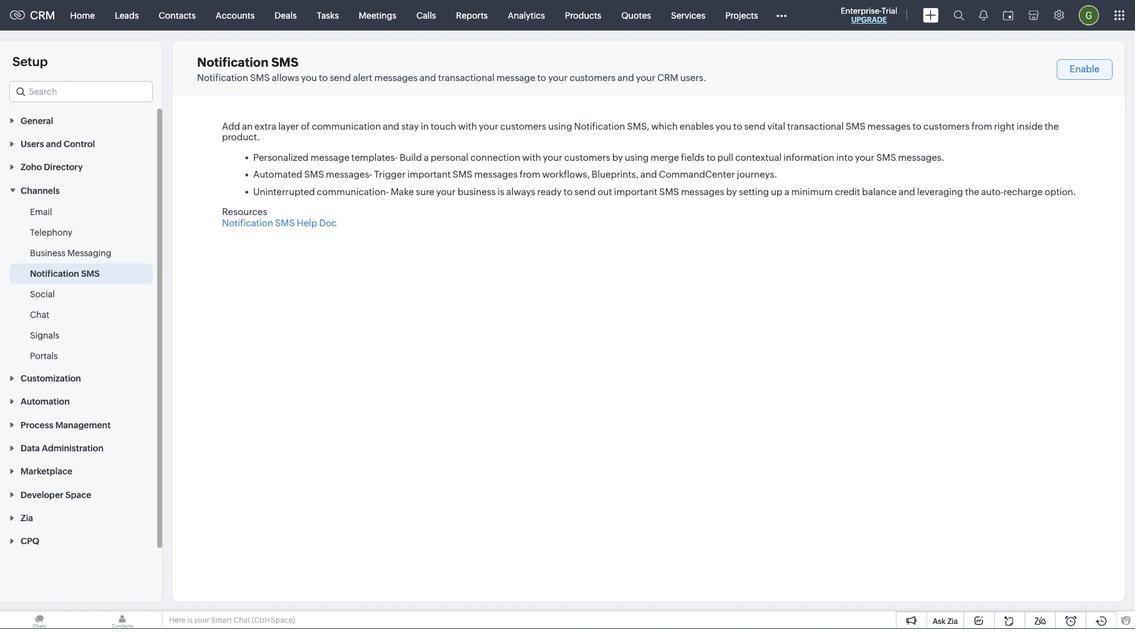Task type: vqa. For each thing, say whether or not it's contained in the screenshot.
Meetings link
yes



Task type: locate. For each thing, give the bounding box(es) containing it.
email
[[30, 207, 52, 217]]

administration
[[42, 443, 104, 453]]

deals link
[[265, 0, 307, 30]]

search image
[[954, 10, 965, 21]]

process
[[21, 420, 53, 430]]

1 horizontal spatial chat
[[234, 616, 250, 625]]

zia up cpq
[[21, 513, 33, 523]]

projects
[[726, 10, 759, 20]]

social link
[[30, 288, 55, 300]]

space
[[65, 490, 91, 500]]

channels button
[[0, 178, 162, 202]]

zia inside zia dropdown button
[[21, 513, 33, 523]]

1 horizontal spatial zia
[[948, 617, 958, 626]]

signals element
[[972, 0, 996, 31]]

0 horizontal spatial chat
[[30, 310, 49, 320]]

is
[[187, 616, 193, 625]]

calls link
[[407, 0, 446, 30]]

contacts link
[[149, 0, 206, 30]]

general button
[[0, 109, 162, 132]]

ask
[[933, 617, 946, 626]]

chat right smart
[[234, 616, 250, 625]]

0 vertical spatial chat
[[30, 310, 49, 320]]

reports link
[[446, 0, 498, 30]]

quotes link
[[612, 0, 661, 30]]

meetings link
[[349, 0, 407, 30]]

sms
[[81, 269, 100, 278]]

tasks
[[317, 10, 339, 20]]

data administration
[[21, 443, 104, 453]]

chat down social link
[[30, 310, 49, 320]]

portals
[[30, 351, 58, 361]]

Search text field
[[10, 82, 152, 102]]

users
[[21, 139, 44, 149]]

leads link
[[105, 0, 149, 30]]

chat link
[[30, 308, 49, 321]]

analytics link
[[498, 0, 555, 30]]

notification
[[30, 269, 79, 278]]

telephony link
[[30, 226, 72, 239]]

chat
[[30, 310, 49, 320], [234, 616, 250, 625]]

business messaging
[[30, 248, 111, 258]]

None field
[[9, 81, 153, 102]]

signals
[[30, 330, 59, 340]]

0 horizontal spatial zia
[[21, 513, 33, 523]]

ask zia
[[933, 617, 958, 626]]

1 vertical spatial zia
[[948, 617, 958, 626]]

enterprise-trial upgrade
[[841, 6, 898, 24]]

accounts
[[216, 10, 255, 20]]

signals image
[[980, 10, 988, 21]]

products
[[565, 10, 602, 20]]

reports
[[456, 10, 488, 20]]

crm
[[30, 9, 55, 22]]

portals link
[[30, 350, 58, 362]]

customization button
[[0, 366, 162, 390]]

contacts
[[159, 10, 196, 20]]

contacts image
[[83, 612, 162, 630]]

0 vertical spatial zia
[[21, 513, 33, 523]]

(ctrl+space)
[[252, 616, 295, 625]]

zia right ask
[[948, 617, 958, 626]]

zia
[[21, 513, 33, 523], [948, 617, 958, 626]]

your
[[194, 616, 210, 625]]

channels region
[[0, 202, 162, 366]]

chats image
[[0, 612, 79, 630]]



Task type: describe. For each thing, give the bounding box(es) containing it.
create menu image
[[923, 8, 939, 23]]

marketplace
[[21, 467, 72, 477]]

upgrade
[[852, 16, 887, 24]]

notification sms link
[[30, 267, 100, 280]]

marketplace button
[[0, 460, 162, 483]]

social
[[30, 289, 55, 299]]

developer space button
[[0, 483, 162, 506]]

cpq
[[21, 537, 39, 547]]

meetings
[[359, 10, 397, 20]]

services
[[671, 10, 706, 20]]

services link
[[661, 0, 716, 30]]

analytics
[[508, 10, 545, 20]]

developer
[[21, 490, 64, 500]]

enterprise-
[[841, 6, 882, 15]]

here
[[169, 616, 186, 625]]

business messaging link
[[30, 247, 111, 259]]

general
[[21, 116, 53, 126]]

calls
[[417, 10, 436, 20]]

messaging
[[67, 248, 111, 258]]

smart
[[211, 616, 232, 625]]

developer space
[[21, 490, 91, 500]]

and
[[46, 139, 62, 149]]

deals
[[275, 10, 297, 20]]

profile element
[[1072, 0, 1107, 30]]

process management
[[21, 420, 111, 430]]

zoho directory button
[[0, 155, 162, 178]]

users and control button
[[0, 132, 162, 155]]

automation
[[21, 397, 70, 407]]

calendar image
[[1003, 10, 1014, 20]]

zoho directory
[[21, 162, 83, 172]]

setup
[[12, 54, 48, 69]]

cpq button
[[0, 530, 162, 553]]

here is your smart chat (ctrl+space)
[[169, 616, 295, 625]]

management
[[55, 420, 111, 430]]

crm link
[[10, 9, 55, 22]]

tasks link
[[307, 0, 349, 30]]

trial
[[882, 6, 898, 15]]

data
[[21, 443, 40, 453]]

customization
[[21, 374, 81, 384]]

telephony
[[30, 227, 72, 237]]

business
[[30, 248, 66, 258]]

email link
[[30, 205, 52, 218]]

1 vertical spatial chat
[[234, 616, 250, 625]]

quotes
[[622, 10, 651, 20]]

directory
[[44, 162, 83, 172]]

process management button
[[0, 413, 162, 436]]

automation button
[[0, 390, 162, 413]]

zoho
[[21, 162, 42, 172]]

Other Modules field
[[769, 5, 795, 25]]

zia button
[[0, 506, 162, 530]]

profile image
[[1079, 5, 1099, 25]]

users and control
[[21, 139, 95, 149]]

search element
[[947, 0, 972, 31]]

leads
[[115, 10, 139, 20]]

chat inside 'channels' region
[[30, 310, 49, 320]]

notification sms
[[30, 269, 100, 278]]

home link
[[60, 0, 105, 30]]

create menu element
[[916, 0, 947, 30]]

products link
[[555, 0, 612, 30]]

control
[[64, 139, 95, 149]]

home
[[70, 10, 95, 20]]

projects link
[[716, 0, 769, 30]]

accounts link
[[206, 0, 265, 30]]

data administration button
[[0, 436, 162, 460]]

channels
[[21, 186, 60, 196]]

signals link
[[30, 329, 59, 342]]



